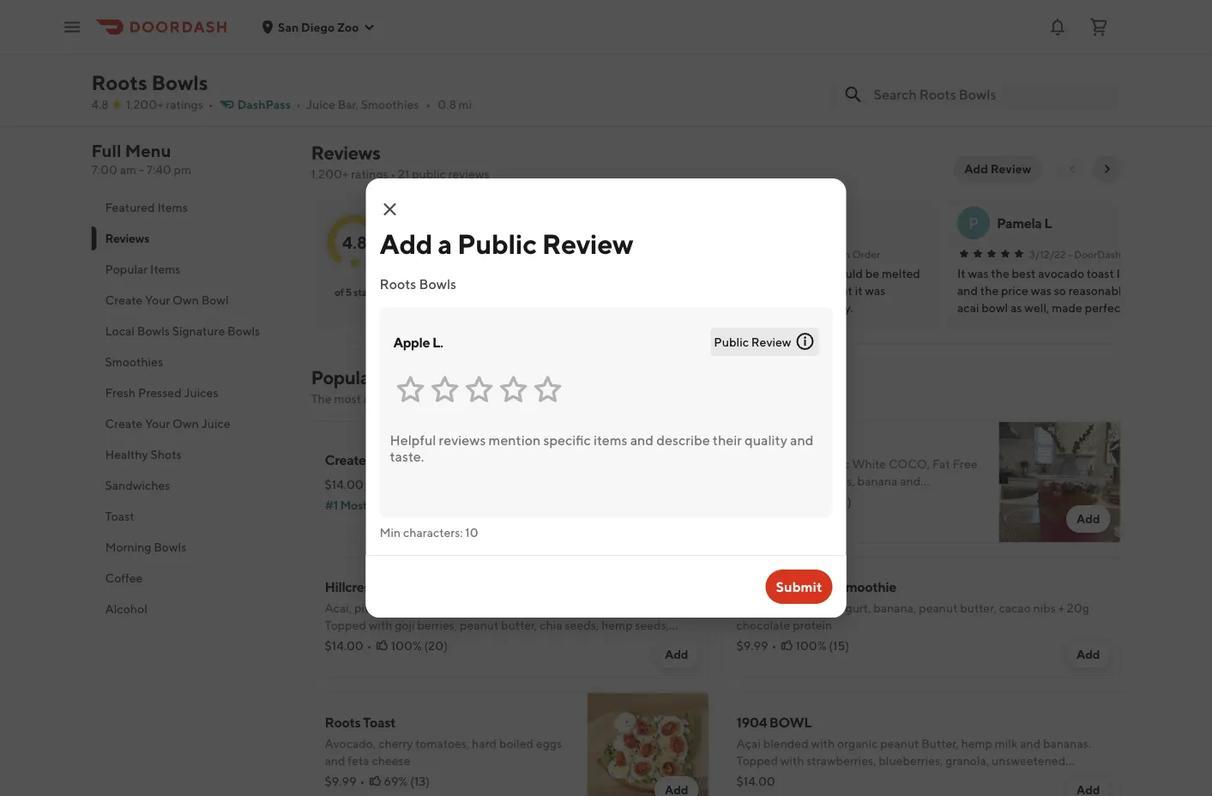 Task type: describe. For each thing, give the bounding box(es) containing it.
roots toast avocado, cherry tomatoes, hard boiled eggs and feta cheese
[[325, 714, 562, 768]]

#2
[[737, 515, 752, 530]]

am
[[120, 163, 137, 177]]

cacao
[[999, 601, 1031, 615]]

topped inside the 1904 bowl açai blended with organic peanut butter, hemp milk and bananas. topped with strawberries, blueberries, granola, unsweetened coconut, chopped almonds, chia seeds, honey and hemp seeds.
[[737, 754, 778, 768]]

pudding,
[[418, 601, 467, 615]]

reviews
[[448, 167, 490, 181]]

create your own bowl
[[325, 452, 456, 468]]

smoothie inside chunky monkey smoothie milk with non-fat yogurt, banana, peanut butter, cacao nibs + 20g chocolate protein
[[838, 579, 897, 595]]

roots bowls inside 'add a public review' dialog
[[380, 276, 457, 292]]

chia inside the 1904 bowl açai blended with organic peanut butter, hemp milk and bananas. topped with strawberries, blueberries, granola, unsweetened coconut, chopped almonds, chia seeds, honey and hemp seeds.
[[890, 771, 912, 785]]

close add a public review image
[[380, 199, 400, 220]]

• inside reviews 1,200+ ratings • 21 public reviews
[[391, 167, 396, 181]]

juice bar, smoothies • 0.8 mi
[[306, 97, 472, 112]]

popular items button
[[91, 254, 291, 285]]

2 vertical spatial hemp
[[1011, 771, 1042, 785]]

add a public review dialog
[[366, 179, 847, 618]]

seeds.
[[1044, 771, 1078, 785]]

mi
[[459, 97, 472, 112]]

bowls up 1,200+ ratings •
[[151, 70, 208, 94]]

your for create your own bowl $14.00
[[358, 55, 385, 72]]

p
[[968, 214, 979, 232]]

smoothie inside "button"
[[760, 55, 818, 72]]

100% for bowl
[[391, 639, 422, 653]]

feta
[[348, 754, 370, 768]]

create for create your own bowl
[[325, 452, 366, 468]]

hillcrest bowl acai, pitaya, chia pudding, granola, strawberry and blueberries. topped with goji berries, peanut butter, chia seeds, hemp seeds, organic shredded coconut and agave.
[[325, 579, 669, 650]]

roots smoothie
[[721, 55, 818, 72]]

butter, inside chunky monkey smoothie milk with non-fat yogurt, banana, peanut butter, cacao nibs + 20g chocolate protein
[[961, 601, 997, 615]]

your for bowl
[[145, 293, 170, 307]]

san diego zoo button
[[261, 20, 376, 34]]

berries,
[[417, 618, 458, 632]]

Item Search search field
[[874, 85, 1108, 104]]

alcohol button
[[91, 594, 291, 625]]

reviews for reviews
[[105, 231, 149, 245]]

ordered
[[423, 392, 467, 406]]

own for create your own bowl $14.00
[[388, 55, 413, 72]]

review for add review
[[991, 162, 1032, 176]]

fresh pressed juices
[[105, 386, 218, 400]]

(66)
[[829, 495, 852, 509]]

bowl inside the bankers hill bowl $14.00
[[931, 55, 962, 72]]

submit button
[[766, 570, 833, 604]]

c
[[492, 215, 502, 231]]

with inside chunky monkey smoothie milk with non-fat yogurt, banana, peanut butter, cacao nibs + 20g chocolate protein
[[763, 601, 787, 615]]

public review
[[714, 335, 792, 349]]

items for popular items
[[150, 262, 181, 276]]

goji
[[395, 618, 415, 632]]

$14.00 inside the bankers hill bowl $14.00
[[857, 78, 896, 92]]

items
[[469, 392, 499, 406]]

0 horizontal spatial 4.8
[[91, 97, 109, 112]]

seeds, inside the 1904 bowl açai blended with organic peanut butter, hemp milk and bananas. topped with strawberries, blueberries, granola, unsweetened coconut, chopped almonds, chia seeds, honey and hemp seeds.
[[915, 771, 949, 785]]

bowl for create your own bowl $14.00
[[315, 74, 344, 91]]

add review button
[[955, 155, 1042, 183]]

smoothies inside button
[[105, 355, 163, 369]]

$9.99 for chunky monkey smoothie
[[737, 639, 769, 653]]

100% (20)
[[391, 639, 448, 653]]

roots bowl button
[[447, 0, 582, 104]]

bowls right 'signature'
[[227, 324, 260, 338]]

create your own bowl button
[[91, 285, 291, 316]]

acai,
[[325, 601, 352, 615]]

topped inside hillcrest bowl acai, pitaya, chia pudding, granola, strawberry and blueberries. topped with goji berries, peanut butter, chia seeds, hemp seeds, organic shredded coconut and agave.
[[325, 618, 366, 632]]

bowls inside 'add a public review' dialog
[[419, 276, 457, 292]]

• doordash order for tanya c
[[526, 248, 610, 260]]

dishes
[[524, 392, 559, 406]]

1 vertical spatial 4.8
[[342, 232, 367, 252]]

20g
[[1067, 601, 1090, 615]]

flu buster juice $9.99
[[993, 55, 1089, 92]]

apple l.
[[393, 334, 443, 350]]

1 vertical spatial hemp
[[962, 737, 993, 751]]

roots inside roots toast avocado, cherry tomatoes, hard boiled eggs and feta cheese
[[325, 714, 361, 731]]

bowl inside "button"
[[488, 55, 519, 72]]

blended
[[763, 737, 809, 751]]

bar,
[[338, 97, 359, 112]]

toast for roots toast avocado, cherry tomatoes, hard boiled eggs and feta cheese
[[363, 714, 396, 731]]

bowls right local on the top left of the page
[[137, 324, 170, 338]]

granola, inside hillcrest bowl acai, pitaya, chia pudding, granola, strawberry and blueberries. topped with goji berries, peanut butter, chia seeds, hemp seeds, organic shredded coconut and agave.
[[469, 601, 513, 615]]

san diego zoo
[[278, 20, 359, 34]]

most inside the 96% (66) #2 most liked
[[754, 515, 782, 530]]

$9.99 • for roots
[[325, 775, 365, 789]]

next image
[[1101, 162, 1114, 176]]

dashpass •
[[237, 97, 301, 112]]

2 • doordash order from the left
[[796, 248, 880, 260]]

doordash for pamela l
[[1074, 248, 1121, 260]]

roots toast image
[[587, 693, 709, 796]]

7:00
[[91, 163, 118, 177]]

from
[[561, 392, 587, 406]]

butter, inside hillcrest bowl acai, pitaya, chia pudding, granola, strawberry and blueberries. topped with goji berries, peanut butter, chia seeds, hemp seeds, organic shredded coconut and agave.
[[501, 618, 538, 632]]

of
[[334, 286, 343, 298]]

l
[[1044, 215, 1052, 231]]

your for create your own bowl
[[369, 452, 396, 468]]

1 vertical spatial juice
[[306, 97, 335, 112]]

featured items
[[105, 200, 188, 215]]

açai
[[737, 737, 761, 751]]

roots smoothie button
[[718, 0, 853, 104]]

bananas.
[[1044, 737, 1092, 751]]

7:40
[[147, 163, 171, 177]]

honey
[[951, 771, 985, 785]]

#1
[[325, 498, 338, 512]]

signature
[[172, 324, 225, 338]]

$9.99 • for chunky
[[737, 639, 777, 653]]

dashpass
[[237, 97, 291, 112]]

0 vertical spatial chia
[[393, 601, 416, 615]]

menu
[[125, 141, 171, 161]]

coffee
[[105, 571, 143, 585]]

eggs
[[536, 737, 562, 751]]

previous image
[[1066, 162, 1080, 176]]

0 vertical spatial 1,200+
[[126, 97, 164, 112]]

#1 most liked
[[325, 498, 399, 512]]

chunky monkey smoothie milk with non-fat yogurt, banana, peanut butter, cacao nibs + 20g chocolate protein
[[737, 579, 1090, 632]]

with up strawberries,
[[811, 737, 835, 751]]

agave.
[[493, 635, 528, 650]]

submit
[[776, 579, 823, 595]]

local bowls signature bowls
[[105, 324, 260, 338]]

morning bowls button
[[91, 532, 291, 563]]

hemp inside hillcrest bowl acai, pitaya, chia pudding, granola, strawberry and blueberries. topped with goji berries, peanut butter, chia seeds, hemp seeds, organic shredded coconut and agave.
[[602, 618, 633, 632]]

blueberries.
[[599, 601, 663, 615]]

full
[[91, 141, 122, 161]]

popular for popular items
[[105, 262, 148, 276]]

-
[[139, 163, 144, 177]]

popular items
[[105, 262, 181, 276]]

$14.00 up #1
[[325, 478, 364, 492]]

milk
[[995, 737, 1018, 751]]

1904 bowl açai blended with organic peanut butter, hemp milk and bananas. topped with strawberries, blueberries, granola, unsweetened coconut, chopped almonds, chia seeds, honey and hemp seeds.
[[737, 714, 1092, 785]]

granola, inside the 1904 bowl açai blended with organic peanut butter, hemp milk and bananas. topped with strawberries, blueberries, granola, unsweetened coconut, chopped almonds, chia seeds, honey and hemp seeds.
[[946, 754, 990, 768]]

nibs
[[1034, 601, 1056, 615]]

juice inside button
[[201, 417, 231, 431]]

local
[[105, 324, 135, 338]]

sandwiches
[[105, 478, 170, 493]]

100% for monkey
[[796, 639, 827, 653]]

items for featured items
[[157, 200, 188, 215]]

the
[[311, 392, 332, 406]]

1 horizontal spatial seeds,
[[635, 618, 669, 632]]

peanut inside hillcrest bowl acai, pitaya, chia pudding, granola, strawberry and blueberries. topped with goji berries, peanut butter, chia seeds, hemp seeds, organic shredded coconut and agave.
[[460, 618, 499, 632]]

1 horizontal spatial chia
[[540, 618, 563, 632]]

with inside hillcrest bowl acai, pitaya, chia pudding, granola, strawberry and blueberries. topped with goji berries, peanut butter, chia seeds, hemp seeds, organic shredded coconut and agave.
[[369, 618, 393, 632]]

hard
[[472, 737, 497, 751]]

1 $14.00 • from the top
[[325, 478, 372, 492]]

roots bowl inside "button"
[[450, 55, 519, 72]]

0 vertical spatial smoothies
[[361, 97, 419, 112]]

create your own juice button
[[91, 409, 291, 439]]

boiled
[[499, 737, 534, 751]]

monkey
[[786, 579, 836, 595]]

hill
[[908, 55, 929, 72]]

morning bowls
[[105, 540, 186, 554]]

and right strawberry at the left of the page
[[576, 601, 597, 615]]

diego
[[301, 20, 335, 34]]

and right honey
[[988, 771, 1008, 785]]

this
[[589, 392, 609, 406]]

review for public review
[[752, 335, 792, 349]]



Task type: locate. For each thing, give the bounding box(es) containing it.
own inside create your own bowl button
[[173, 293, 199, 307]]

and up unsweetened
[[1021, 737, 1041, 751]]

2 order from the left
[[852, 248, 880, 260]]

healthy
[[105, 448, 148, 462]]

butter, up agave.
[[501, 618, 538, 632]]

1 vertical spatial smoothies
[[105, 355, 163, 369]]

0 horizontal spatial popular
[[105, 262, 148, 276]]

0 horizontal spatial roots bowl
[[450, 55, 519, 72]]

bowl inside button
[[201, 293, 229, 307]]

3/12/22
[[1029, 248, 1066, 260]]

0 vertical spatial your
[[358, 55, 385, 72]]

0 horizontal spatial topped
[[325, 618, 366, 632]]

organic
[[325, 635, 366, 650], [838, 737, 878, 751]]

1 100% from the left
[[391, 639, 422, 653]]

create your own bowl
[[105, 293, 229, 307]]

5
[[345, 286, 351, 298]]

notification bell image
[[1048, 17, 1068, 37]]

healthy shots button
[[91, 439, 291, 470]]

with down blended
[[781, 754, 805, 768]]

items up create your own bowl
[[150, 262, 181, 276]]

tomatoes,
[[416, 737, 470, 751]]

smoothie
[[760, 55, 818, 72], [838, 579, 897, 595]]

bowl down ordered
[[426, 452, 456, 468]]

1 horizontal spatial bowl
[[426, 452, 456, 468]]

0 horizontal spatial public
[[457, 227, 537, 260]]

0 horizontal spatial 1,200+
[[126, 97, 164, 112]]

and inside popular items the most commonly ordered items and dishes from this store
[[501, 392, 522, 406]]

coconut,
[[737, 771, 785, 785]]

chunky
[[737, 579, 784, 595]]

add button
[[1067, 9, 1111, 37], [655, 505, 699, 533], [1067, 505, 1111, 533], [655, 641, 699, 669], [1067, 641, 1111, 669]]

4.8 up full
[[91, 97, 109, 112]]

and right items
[[501, 392, 522, 406]]

1 vertical spatial roots bowls
[[380, 276, 457, 292]]

• doordash order
[[526, 248, 610, 260], [796, 248, 880, 260], [1068, 248, 1151, 260]]

1 vertical spatial 1,200+
[[311, 167, 349, 181]]

your down pressed
[[145, 417, 170, 431]]

own
[[173, 293, 199, 307], [173, 417, 199, 431]]

0 horizontal spatial most
[[340, 498, 367, 512]]

1,200+ ratings •
[[126, 97, 213, 112]]

own up local bowls signature bowls
[[173, 293, 199, 307]]

shots
[[151, 448, 182, 462]]

peanut up agave.
[[460, 618, 499, 632]]

and
[[501, 392, 522, 406], [576, 601, 597, 615], [470, 635, 490, 650], [1021, 737, 1041, 751], [325, 754, 345, 768], [988, 771, 1008, 785]]

public
[[457, 227, 537, 260], [714, 335, 749, 349]]

roots bowls
[[91, 70, 208, 94], [380, 276, 457, 292]]

morning
[[105, 540, 151, 554]]

ratings inside reviews 1,200+ ratings • 21 public reviews
[[351, 167, 388, 181]]

1 horizontal spatial $9.99 •
[[737, 639, 777, 653]]

1 vertical spatial bowl
[[426, 452, 456, 468]]

review inside button
[[991, 162, 1032, 176]]

21
[[398, 167, 410, 181]]

add a public review
[[380, 227, 634, 260]]

own for create your own bowl
[[398, 452, 424, 468]]

own inside create your own juice button
[[173, 417, 199, 431]]

0 horizontal spatial smoothies
[[105, 355, 163, 369]]

1 horizontal spatial liked
[[784, 515, 813, 530]]

2 vertical spatial review
[[752, 335, 792, 349]]

100% down protein
[[796, 639, 827, 653]]

$14.00 up reviews link
[[315, 97, 353, 111]]

fat
[[815, 601, 830, 615]]

bowl inside hillcrest bowl acai, pitaya, chia pudding, granola, strawberry and blueberries. topped with goji berries, peanut butter, chia seeds, hemp seeds, organic shredded coconut and agave.
[[378, 579, 408, 595]]

1 order from the left
[[582, 248, 610, 260]]

peanut right banana,
[[919, 601, 958, 615]]

fresh
[[105, 386, 136, 400]]

2 vertical spatial chia
[[890, 771, 912, 785]]

a
[[438, 227, 452, 260]]

1 vertical spatial $9.99
[[737, 639, 769, 653]]

$9.99 down flu
[[993, 78, 1024, 92]]

1 vertical spatial most
[[754, 515, 782, 530]]

2 own from the top
[[173, 417, 199, 431]]

$9.99 down feta
[[325, 775, 357, 789]]

own for juice
[[173, 417, 199, 431]]

Helpful reviews mention specific items and describe their quality and taste. text field
[[380, 421, 833, 517]]

hemp down "blueberries."
[[602, 618, 633, 632]]

of 5 stars
[[334, 286, 375, 298]]

your down zoo
[[358, 55, 385, 72]]

0 vertical spatial $9.99 •
[[737, 639, 777, 653]]

granola,
[[469, 601, 513, 615], [946, 754, 990, 768]]

popular up create your own bowl
[[105, 262, 148, 276]]

roots bowls down a
[[380, 276, 457, 292]]

• doordash order for pamela l
[[1068, 248, 1151, 260]]

1 horizontal spatial juice
[[306, 97, 335, 112]]

toast button
[[91, 501, 291, 532]]

2 your from the top
[[145, 417, 170, 431]]

seeds, down "blueberries."
[[635, 618, 669, 632]]

1 vertical spatial roots bowl
[[737, 435, 805, 451]]

96% (66) #2 most liked
[[737, 495, 852, 530]]

2 horizontal spatial seeds,
[[915, 771, 949, 785]]

own up juice bar, smoothies • 0.8 mi
[[388, 55, 413, 72]]

stars
[[353, 286, 375, 298]]

1 vertical spatial smoothie
[[838, 579, 897, 595]]

+
[[1059, 601, 1065, 615]]

1 vertical spatial popular
[[311, 366, 376, 389]]

your for juice
[[145, 417, 170, 431]]

peanut up the blueberries, on the right bottom of the page
[[881, 737, 920, 751]]

toast inside toast button
[[105, 509, 134, 524]]

0 vertical spatial granola,
[[469, 601, 513, 615]]

roots bowl up the mi
[[450, 55, 519, 72]]

most
[[334, 392, 361, 406]]

0 horizontal spatial 100%
[[391, 639, 422, 653]]

0 horizontal spatial granola,
[[469, 601, 513, 615]]

0 vertical spatial reviews
[[311, 142, 380, 164]]

bowl up bar,
[[315, 74, 344, 91]]

1 horizontal spatial order
[[852, 248, 880, 260]]

chia down the blueberries, on the right bottom of the page
[[890, 771, 912, 785]]

create up healthy
[[105, 417, 143, 431]]

open menu image
[[62, 17, 82, 37]]

hemp left milk
[[962, 737, 993, 751]]

100% (15)
[[796, 639, 850, 653]]

toast for roots toast
[[624, 55, 657, 72]]

create for create your own bowl $14.00
[[315, 55, 356, 72]]

roots bowl up the 96% (66) #2 most liked
[[737, 435, 805, 451]]

2 vertical spatial juice
[[201, 417, 231, 431]]

smoothies button
[[91, 347, 291, 378]]

roots inside button
[[586, 55, 622, 72]]

0 horizontal spatial doordash
[[533, 248, 580, 260]]

most right #2
[[754, 515, 782, 530]]

juice down juices
[[201, 417, 231, 431]]

pressed
[[138, 386, 182, 400]]

69%
[[384, 775, 408, 789]]

popular inside button
[[105, 262, 148, 276]]

0 horizontal spatial smoothie
[[760, 55, 818, 72]]

bankers
[[857, 55, 906, 72]]

organic up strawberries,
[[838, 737, 878, 751]]

create up #1
[[325, 452, 366, 468]]

roots toast
[[586, 55, 657, 72]]

bowl for create your own bowl
[[426, 452, 456, 468]]

1 vertical spatial ratings
[[351, 167, 388, 181]]

1 horizontal spatial popular
[[311, 366, 376, 389]]

butter, left cacao at right bottom
[[961, 601, 997, 615]]

topped down acai,
[[325, 618, 366, 632]]

juice inside flu buster juice $9.99
[[1057, 55, 1089, 72]]

create your own bowl image
[[587, 421, 709, 543]]

0 horizontal spatial $9.99 •
[[325, 775, 365, 789]]

most
[[340, 498, 367, 512], [754, 515, 782, 530]]

$14.00 inside create your own bowl $14.00
[[315, 97, 353, 111]]

seeds, down strawberry at the left of the page
[[565, 618, 599, 632]]

2 horizontal spatial order
[[1123, 248, 1151, 260]]

add
[[1077, 16, 1101, 30], [965, 162, 988, 176], [380, 227, 433, 260], [665, 512, 689, 526], [1077, 512, 1101, 526], [665, 648, 689, 662], [1077, 648, 1101, 662]]

popular for popular items the most commonly ordered items and dishes from this store
[[311, 366, 376, 389]]

0 horizontal spatial • doordash order
[[526, 248, 610, 260]]

order for pamela l
[[1123, 248, 1151, 260]]

juices
[[184, 386, 218, 400]]

create for create your own bowl
[[105, 293, 143, 307]]

0 items, open order cart image
[[1089, 17, 1110, 37]]

blueberries,
[[879, 754, 944, 768]]

add inside dialog
[[380, 227, 433, 260]]

0 vertical spatial public
[[457, 227, 537, 260]]

1 vertical spatial reviews
[[105, 231, 149, 245]]

2 vertical spatial $9.99
[[325, 775, 357, 789]]

organic inside the 1904 bowl açai blended with organic peanut butter, hemp milk and bananas. topped with strawberries, blueberries, granola, unsweetened coconut, chopped almonds, chia seeds, honey and hemp seeds.
[[838, 737, 878, 751]]

juice left bar,
[[306, 97, 335, 112]]

0 vertical spatial ratings
[[166, 97, 203, 112]]

liked inside the 96% (66) #2 most liked
[[784, 515, 813, 530]]

toast inside roots toast avocado, cherry tomatoes, hard boiled eggs and feta cheese
[[363, 714, 396, 731]]

1 horizontal spatial ratings
[[351, 167, 388, 181]]

0 vertical spatial 4.8
[[91, 97, 109, 112]]

banana,
[[874, 601, 917, 615]]

0 vertical spatial own
[[388, 55, 413, 72]]

characters:
[[403, 526, 463, 540]]

reviews 1,200+ ratings • 21 public reviews
[[311, 142, 490, 181]]

0 vertical spatial hemp
[[602, 618, 633, 632]]

0 horizontal spatial bowl
[[315, 74, 344, 91]]

reviews inside reviews 1,200+ ratings • 21 public reviews
[[311, 142, 380, 164]]

items inside button
[[157, 200, 188, 215]]

organic down acai,
[[325, 635, 366, 650]]

own inside create your own bowl $14.00
[[388, 55, 413, 72]]

liked up min at left
[[370, 498, 399, 512]]

bowls down a
[[419, 276, 457, 292]]

chia up goji
[[393, 601, 416, 615]]

reviews link
[[311, 142, 380, 164]]

(20)
[[424, 639, 448, 653]]

1 horizontal spatial most
[[754, 515, 782, 530]]

0 vertical spatial liked
[[370, 498, 399, 512]]

with
[[763, 601, 787, 615], [369, 618, 393, 632], [811, 737, 835, 751], [781, 754, 805, 768]]

1 horizontal spatial public
[[714, 335, 749, 349]]

0 horizontal spatial order
[[582, 248, 610, 260]]

0 vertical spatial own
[[173, 293, 199, 307]]

2 vertical spatial toast
[[363, 714, 396, 731]]

1 vertical spatial $14.00 •
[[325, 639, 372, 653]]

ratings down reviews link
[[351, 167, 388, 181]]

organic inside hillcrest bowl acai, pitaya, chia pudding, granola, strawberry and blueberries. topped with goji berries, peanut butter, chia seeds, hemp seeds, organic shredded coconut and agave.
[[325, 635, 366, 650]]

most right #1
[[340, 498, 367, 512]]

1 horizontal spatial toast
[[363, 714, 396, 731]]

and left agave.
[[470, 635, 490, 650]]

0 horizontal spatial toast
[[105, 509, 134, 524]]

1 vertical spatial organic
[[838, 737, 878, 751]]

0 horizontal spatial hemp
[[602, 618, 633, 632]]

reviews down featured
[[105, 231, 149, 245]]

bowl inside create your own bowl $14.00
[[315, 74, 344, 91]]

create down zoo
[[315, 55, 356, 72]]

1 vertical spatial granola,
[[946, 754, 990, 768]]

your up #1 most liked
[[369, 452, 396, 468]]

4.8 up of 5 stars
[[342, 232, 367, 252]]

2 vertical spatial peanut
[[881, 737, 920, 751]]

$14.00 down açai at the bottom
[[737, 775, 776, 789]]

$9.99 down 'chocolate'
[[737, 639, 769, 653]]

store
[[611, 392, 639, 406]]

roots inside 'add a public review' dialog
[[380, 276, 416, 292]]

hemp down unsweetened
[[1011, 771, 1042, 785]]

protein
[[793, 618, 833, 632]]

1 horizontal spatial reviews
[[311, 142, 380, 164]]

2 horizontal spatial doordash
[[1074, 248, 1121, 260]]

0 vertical spatial toast
[[624, 55, 657, 72]]

0 horizontal spatial organic
[[325, 635, 366, 650]]

seeds,
[[565, 618, 599, 632], [635, 618, 669, 632], [915, 771, 949, 785]]

chocolate
[[737, 618, 791, 632]]

yogurt,
[[833, 601, 871, 615]]

0 vertical spatial most
[[340, 498, 367, 512]]

1 vertical spatial your
[[369, 452, 396, 468]]

juice right buster
[[1057, 55, 1089, 72]]

1 vertical spatial chia
[[540, 618, 563, 632]]

topped up coconut,
[[737, 754, 778, 768]]

$14.00 • down acai,
[[325, 639, 372, 653]]

1 vertical spatial topped
[[737, 754, 778, 768]]

0 horizontal spatial liked
[[370, 498, 399, 512]]

reviews down bar,
[[311, 142, 380, 164]]

tanya
[[454, 215, 490, 231]]

0 vertical spatial bowl
[[315, 74, 344, 91]]

1 horizontal spatial roots bowls
[[380, 276, 457, 292]]

add inside button
[[965, 162, 988, 176]]

$14.00 down acai,
[[325, 639, 364, 653]]

1 horizontal spatial roots bowl
[[737, 435, 805, 451]]

0 vertical spatial popular
[[105, 262, 148, 276]]

(15)
[[829, 639, 850, 653]]

unsweetened
[[992, 754, 1066, 768]]

(13)
[[410, 775, 430, 789]]

coffee button
[[91, 563, 291, 594]]

items for popular items the most commonly ordered items and dishes from this store
[[379, 366, 426, 389]]

avocado,
[[325, 737, 376, 751]]

own for bowl
[[173, 293, 199, 307]]

bowl
[[488, 55, 519, 72], [931, 55, 962, 72], [201, 293, 229, 307], [775, 435, 805, 451], [378, 579, 408, 595]]

popular up 'most' in the left of the page
[[311, 366, 376, 389]]

items up commonly
[[379, 366, 426, 389]]

liked
[[370, 498, 399, 512], [784, 515, 813, 530]]

1 horizontal spatial $9.99
[[737, 639, 769, 653]]

2 doordash from the left
[[803, 248, 850, 260]]

and inside roots toast avocado, cherry tomatoes, hard boiled eggs and feta cheese
[[325, 754, 345, 768]]

items down pm
[[157, 200, 188, 215]]

roots bowl image
[[999, 421, 1121, 543]]

local bowls signature bowls button
[[91, 316, 291, 347]]

create up local on the top left of the page
[[105, 293, 143, 307]]

2 horizontal spatial hemp
[[1011, 771, 1042, 785]]

$9.99 • down feta
[[325, 775, 365, 789]]

0 vertical spatial roots bowl
[[450, 55, 519, 72]]

full menu 7:00 am - 7:40 pm
[[91, 141, 191, 177]]

peanut inside chunky monkey smoothie milk with non-fat yogurt, banana, peanut butter, cacao nibs + 20g chocolate protein
[[919, 601, 958, 615]]

1 horizontal spatial smoothies
[[361, 97, 419, 112]]

$9.99 for roots toast
[[325, 775, 357, 789]]

juice
[[1057, 55, 1089, 72], [306, 97, 335, 112], [201, 417, 231, 431]]

1 horizontal spatial 1,200+
[[311, 167, 349, 181]]

0 vertical spatial $14.00 •
[[325, 478, 372, 492]]

3 doordash from the left
[[1074, 248, 1121, 260]]

1 • doordash order from the left
[[526, 248, 610, 260]]

smoothies up 'fresh'
[[105, 355, 163, 369]]

1 horizontal spatial review
[[752, 335, 792, 349]]

1,200+ up menu
[[126, 97, 164, 112]]

$14.00 • up #1 most liked
[[325, 478, 372, 492]]

items inside button
[[150, 262, 181, 276]]

$9.99 inside flu buster juice $9.99
[[993, 78, 1024, 92]]

and down avocado,
[[325, 754, 345, 768]]

chopped
[[787, 771, 836, 785]]

items
[[157, 200, 188, 215], [150, 262, 181, 276], [379, 366, 426, 389]]

0 vertical spatial your
[[145, 293, 170, 307]]

1 own from the top
[[173, 293, 199, 307]]

1 vertical spatial own
[[398, 452, 424, 468]]

granola, up honey
[[946, 754, 990, 768]]

items inside popular items the most commonly ordered items and dishes from this store
[[379, 366, 426, 389]]

order for tanya c
[[582, 248, 610, 260]]

smoothies right bar,
[[361, 97, 419, 112]]

1 vertical spatial liked
[[784, 515, 813, 530]]

1 horizontal spatial butter,
[[961, 601, 997, 615]]

peanut inside the 1904 bowl açai blended with organic peanut butter, hemp milk and bananas. topped with strawberries, blueberries, granola, unsweetened coconut, chopped almonds, chia seeds, honey and hemp seeds.
[[881, 737, 920, 751]]

1 horizontal spatial organic
[[838, 737, 878, 751]]

0.8
[[438, 97, 456, 112]]

your inside create your own bowl $14.00
[[358, 55, 385, 72]]

1 vertical spatial review
[[542, 227, 634, 260]]

1 your from the top
[[145, 293, 170, 307]]

0 vertical spatial items
[[157, 200, 188, 215]]

1 horizontal spatial granola,
[[946, 754, 990, 768]]

with up 'chocolate'
[[763, 601, 787, 615]]

ratings up menu
[[166, 97, 203, 112]]

69% (13)
[[384, 775, 430, 789]]

100% down goji
[[391, 639, 422, 653]]

liked down 96%
[[784, 515, 813, 530]]

create for create your own juice
[[105, 417, 143, 431]]

2 100% from the left
[[796, 639, 827, 653]]

roots bowls up 1,200+ ratings •
[[91, 70, 208, 94]]

$9.99 • down 'chocolate'
[[737, 639, 777, 653]]

1,200+ down reviews link
[[311, 167, 349, 181]]

your down "popular items"
[[145, 293, 170, 307]]

1 vertical spatial butter,
[[501, 618, 538, 632]]

create inside create your own bowl $14.00
[[315, 55, 356, 72]]

3 • doordash order from the left
[[1068, 248, 1151, 260]]

reviews for reviews 1,200+ ratings • 21 public reviews
[[311, 142, 380, 164]]

toast inside roots toast button
[[624, 55, 657, 72]]

hemp
[[602, 618, 633, 632], [962, 737, 993, 751], [1011, 771, 1042, 785]]

with down "pitaya,"
[[369, 618, 393, 632]]

0 horizontal spatial ratings
[[166, 97, 203, 112]]

review
[[991, 162, 1032, 176], [542, 227, 634, 260], [752, 335, 792, 349]]

fresh pressed juices button
[[91, 378, 291, 409]]

granola, up agave.
[[469, 601, 513, 615]]

public
[[412, 167, 446, 181]]

2 $14.00 • from the top
[[325, 639, 372, 653]]

0 horizontal spatial seeds,
[[565, 618, 599, 632]]

featured
[[105, 200, 155, 215]]

0 vertical spatial smoothie
[[760, 55, 818, 72]]

bowls down toast button on the left
[[154, 540, 186, 554]]

seeds, down the blueberries, on the right bottom of the page
[[915, 771, 949, 785]]

0 vertical spatial juice
[[1057, 55, 1089, 72]]

$14.00 down bankers
[[857, 78, 896, 92]]

chia down strawberry at the left of the page
[[540, 618, 563, 632]]

own down fresh pressed juices button
[[173, 417, 199, 431]]

0 vertical spatial roots bowls
[[91, 70, 208, 94]]

0 horizontal spatial roots bowls
[[91, 70, 208, 94]]

1 doordash from the left
[[533, 248, 580, 260]]

bowl
[[770, 714, 812, 731]]

1,200+ inside reviews 1,200+ ratings • 21 public reviews
[[311, 167, 349, 181]]

4.8
[[91, 97, 109, 112], [342, 232, 367, 252]]

0 horizontal spatial juice
[[201, 417, 231, 431]]

3 order from the left
[[1123, 248, 1151, 260]]

own down commonly
[[398, 452, 424, 468]]

doordash for tanya c
[[533, 248, 580, 260]]

popular inside popular items the most commonly ordered items and dishes from this store
[[311, 366, 376, 389]]

pm
[[174, 163, 191, 177]]



Task type: vqa. For each thing, say whether or not it's contained in the screenshot.
Your Cart From
no



